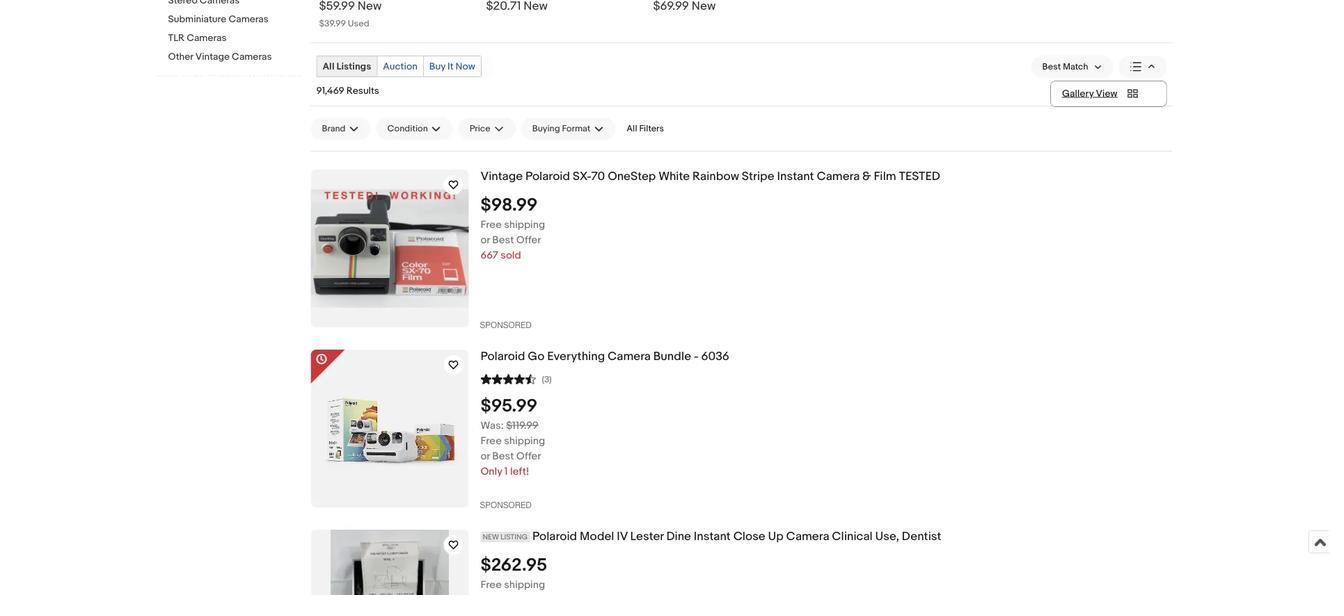 Task type: vqa. For each thing, say whether or not it's contained in the screenshot.
$98.99
yes



Task type: describe. For each thing, give the bounding box(es) containing it.
polaroid model iv lester dine instant close up camera clinical use, dentist image
[[331, 531, 449, 596]]

film
[[874, 170, 896, 184]]

listings
[[337, 61, 371, 72]]

left!
[[510, 466, 529, 478]]

stripe
[[742, 170, 775, 184]]

view: list view image
[[1130, 60, 1156, 74]]

0 vertical spatial camera
[[817, 170, 860, 184]]

667
[[481, 249, 498, 262]]

91,469 results
[[316, 85, 379, 97]]

new
[[483, 533, 499, 542]]

$98.99 free shipping or best offer 667 sold
[[481, 195, 545, 262]]

brand
[[322, 123, 346, 134]]

vintage polaroid sx-70 onestep white rainbow stripe instant camera & film tested image
[[311, 190, 469, 308]]

all listings link
[[317, 56, 377, 77]]

best inside "$95.99 was: $119.99 free shipping or best offer only 1 left!"
[[492, 450, 514, 463]]

0 horizontal spatial instant
[[694, 530, 731, 545]]

model
[[580, 530, 614, 545]]

offer inside $98.99 free shipping or best offer 667 sold
[[516, 234, 541, 246]]

price
[[470, 123, 491, 134]]

best match button
[[1031, 56, 1114, 78]]

free inside "$95.99 was: $119.99 free shipping or best offer only 1 left!"
[[481, 435, 502, 448]]

price button
[[459, 118, 516, 140]]

brand button
[[311, 118, 371, 140]]

shipping for $98.99
[[504, 218, 545, 231]]

buying format
[[532, 123, 591, 134]]

$95.99 was: $119.99 free shipping or best offer only 1 left!
[[481, 396, 545, 478]]

1 horizontal spatial instant
[[777, 170, 814, 184]]

condition
[[387, 123, 428, 134]]

gallery
[[1062, 88, 1094, 100]]

shipping inside "$95.99 was: $119.99 free shipping or best offer only 1 left!"
[[504, 435, 545, 448]]

new listing polaroid model iv lester dine instant close up camera clinical use, dentist
[[483, 530, 942, 545]]

gallery view link
[[1051, 81, 1166, 106]]

0 vertical spatial polaroid
[[526, 170, 570, 184]]

bundle
[[654, 350, 691, 364]]

go
[[528, 350, 545, 364]]

1 vertical spatial polaroid
[[481, 350, 525, 364]]

free for $98.99
[[481, 218, 502, 231]]

$98.99
[[481, 195, 538, 216]]

dine
[[667, 530, 691, 545]]

6036
[[701, 350, 729, 364]]

buying format button
[[521, 118, 616, 140]]

buy it now
[[429, 61, 475, 72]]

or inside $98.99 free shipping or best offer 667 sold
[[481, 234, 490, 246]]

up
[[768, 530, 784, 545]]

1 vertical spatial vintage
[[481, 170, 523, 184]]

only
[[481, 466, 502, 478]]

offer inside "$95.99 was: $119.99 free shipping or best offer only 1 left!"
[[516, 450, 541, 463]]

4.5 out of 5 stars image
[[481, 373, 536, 386]]

onestep
[[608, 170, 656, 184]]

all listings
[[323, 61, 371, 72]]

$119.99
[[506, 420, 539, 432]]

sold
[[501, 249, 521, 262]]

$262.95 free shipping
[[481, 555, 547, 592]]

polaroid go everything camera bundle - 6036
[[481, 350, 729, 364]]

vintage inside subminiature cameras tlr cameras other vintage cameras
[[195, 51, 230, 63]]

shipping for $262.95
[[504, 579, 545, 592]]

listing
[[501, 533, 528, 542]]

lester
[[630, 530, 664, 545]]

format
[[562, 123, 591, 134]]

best inside $98.99 free shipping or best offer 667 sold
[[492, 234, 514, 246]]

or inside "$95.99 was: $119.99 free shipping or best offer only 1 left!"
[[481, 450, 490, 463]]



Task type: locate. For each thing, give the bounding box(es) containing it.
free inside $262.95 free shipping
[[481, 579, 502, 592]]

rainbow
[[693, 170, 739, 184]]

or
[[481, 234, 490, 246], [481, 450, 490, 463]]

1 vertical spatial camera
[[608, 350, 651, 364]]

2 sponsored from the top
[[480, 500, 532, 510]]

polaroid go everything camera bundle - 6036 link
[[481, 350, 1173, 365]]

2 or from the top
[[481, 450, 490, 463]]

it
[[448, 61, 454, 72]]

best up 1
[[492, 450, 514, 463]]

polaroid right listing
[[533, 530, 577, 545]]

2 vertical spatial best
[[492, 450, 514, 463]]

or up 667
[[481, 234, 490, 246]]

cameras down 'tlr cameras' link
[[232, 51, 272, 63]]

vintage up $98.99
[[481, 170, 523, 184]]

free down $98.99
[[481, 218, 502, 231]]

vintage polaroid sx-70 onestep white rainbow stripe instant camera & film tested
[[481, 170, 940, 184]]

1 vertical spatial or
[[481, 450, 490, 463]]

shipping inside $262.95 free shipping
[[504, 579, 545, 592]]

camera
[[817, 170, 860, 184], [608, 350, 651, 364], [786, 530, 830, 545]]

all up the 91,469 on the top of the page
[[323, 61, 335, 72]]

view
[[1096, 88, 1118, 100]]

free inside $98.99 free shipping or best offer 667 sold
[[481, 218, 502, 231]]

cameras
[[229, 14, 269, 25], [187, 32, 227, 44], [232, 51, 272, 63]]

3 shipping from the top
[[504, 579, 545, 592]]

2 vertical spatial polaroid
[[533, 530, 577, 545]]

1 shipping from the top
[[504, 218, 545, 231]]

tlr cameras link
[[168, 32, 300, 46]]

0 horizontal spatial vintage
[[195, 51, 230, 63]]

other vintage cameras link
[[168, 51, 300, 64]]

1 or from the top
[[481, 234, 490, 246]]

match
[[1063, 61, 1089, 72]]

instant right dine
[[694, 530, 731, 545]]

vintage polaroid sx-70 onestep white rainbow stripe instant camera & film tested link
[[481, 170, 1173, 184]]

0 vertical spatial or
[[481, 234, 490, 246]]

other
[[168, 51, 193, 63]]

1 vertical spatial free
[[481, 435, 502, 448]]

0 vertical spatial best
[[1043, 61, 1061, 72]]

$39.99
[[319, 18, 346, 29]]

condition button
[[376, 118, 453, 140]]

shipping down $119.99
[[504, 435, 545, 448]]

1 vertical spatial best
[[492, 234, 514, 246]]

(3)
[[542, 375, 552, 386]]

all left filters in the left of the page
[[627, 123, 637, 134]]

-
[[694, 350, 699, 364]]

instant right stripe
[[777, 170, 814, 184]]

1 free from the top
[[481, 218, 502, 231]]

buying
[[532, 123, 560, 134]]

free for $262.95
[[481, 579, 502, 592]]

&
[[863, 170, 871, 184]]

shipping down $98.99
[[504, 218, 545, 231]]

2 free from the top
[[481, 435, 502, 448]]

offer up sold
[[516, 234, 541, 246]]

0 vertical spatial vintage
[[195, 51, 230, 63]]

best left match
[[1043, 61, 1061, 72]]

cameras down 'subminiature' on the top left of the page
[[187, 32, 227, 44]]

sponsored
[[480, 320, 532, 330], [480, 500, 532, 510]]

best
[[1043, 61, 1061, 72], [492, 234, 514, 246], [492, 450, 514, 463]]

camera right 'up'
[[786, 530, 830, 545]]

best match
[[1043, 61, 1089, 72]]

all inside button
[[627, 123, 637, 134]]

1 vertical spatial cameras
[[187, 32, 227, 44]]

vintage down 'tlr cameras' link
[[195, 51, 230, 63]]

all filters
[[627, 123, 664, 134]]

2 offer from the top
[[516, 450, 541, 463]]

was:
[[481, 420, 504, 432]]

polaroid up the 4.5 out of 5 stars image
[[481, 350, 525, 364]]

$262.95
[[481, 555, 547, 577]]

used
[[348, 18, 369, 29]]

0 horizontal spatial all
[[323, 61, 335, 72]]

91,469
[[316, 85, 344, 97]]

2 vertical spatial shipping
[[504, 579, 545, 592]]

best inside dropdown button
[[1043, 61, 1061, 72]]

sponsored for polaroid
[[480, 500, 532, 510]]

1 offer from the top
[[516, 234, 541, 246]]

polaroid left sx-
[[526, 170, 570, 184]]

2 vertical spatial camera
[[786, 530, 830, 545]]

0 vertical spatial instant
[[777, 170, 814, 184]]

70
[[591, 170, 605, 184]]

offer up left!
[[516, 450, 541, 463]]

camera left bundle
[[608, 350, 651, 364]]

1 sponsored from the top
[[480, 320, 532, 330]]

subminiature cameras tlr cameras other vintage cameras
[[168, 14, 272, 63]]

buy it now link
[[424, 56, 481, 77]]

free down $262.95
[[481, 579, 502, 592]]

filters
[[639, 123, 664, 134]]

(3) link
[[481, 373, 552, 386]]

close
[[734, 530, 766, 545]]

vintage
[[195, 51, 230, 63], [481, 170, 523, 184]]

0 vertical spatial offer
[[516, 234, 541, 246]]

tested
[[899, 170, 940, 184]]

camera left &
[[817, 170, 860, 184]]

1 horizontal spatial vintage
[[481, 170, 523, 184]]

2 shipping from the top
[[504, 435, 545, 448]]

$39.99 used
[[319, 18, 369, 29]]

free
[[481, 218, 502, 231], [481, 435, 502, 448], [481, 579, 502, 592]]

all for all filters
[[627, 123, 637, 134]]

buy
[[429, 61, 446, 72]]

tlr
[[168, 32, 185, 44]]

gallery view
[[1062, 88, 1118, 100]]

best up sold
[[492, 234, 514, 246]]

all for all listings
[[323, 61, 335, 72]]

1 vertical spatial instant
[[694, 530, 731, 545]]

0 vertical spatial all
[[323, 61, 335, 72]]

sponsored down 1
[[480, 500, 532, 510]]

auction link
[[378, 56, 423, 77]]

1 vertical spatial all
[[627, 123, 637, 134]]

free down was:
[[481, 435, 502, 448]]

auction
[[383, 61, 418, 72]]

all filters button
[[621, 118, 670, 140]]

0 vertical spatial sponsored
[[480, 320, 532, 330]]

1 vertical spatial shipping
[[504, 435, 545, 448]]

cameras up 'tlr cameras' link
[[229, 14, 269, 25]]

1 horizontal spatial all
[[627, 123, 637, 134]]

everything
[[547, 350, 605, 364]]

1 vertical spatial offer
[[516, 450, 541, 463]]

3 free from the top
[[481, 579, 502, 592]]

shipping down $262.95
[[504, 579, 545, 592]]

polaroid go everything camera bundle - 6036 image
[[311, 350, 469, 508]]

sponsored for vintage
[[480, 320, 532, 330]]

0 vertical spatial shipping
[[504, 218, 545, 231]]

results
[[347, 85, 379, 97]]

now
[[456, 61, 475, 72]]

use,
[[875, 530, 899, 545]]

$95.99
[[481, 396, 538, 418]]

dentist
[[902, 530, 942, 545]]

all
[[323, 61, 335, 72], [627, 123, 637, 134]]

sx-
[[573, 170, 591, 184]]

1
[[505, 466, 508, 478]]

0 vertical spatial cameras
[[229, 14, 269, 25]]

subminiature cameras link
[[168, 14, 300, 27]]

shipping
[[504, 218, 545, 231], [504, 435, 545, 448], [504, 579, 545, 592]]

2 vertical spatial cameras
[[232, 51, 272, 63]]

offer
[[516, 234, 541, 246], [516, 450, 541, 463]]

clinical
[[832, 530, 873, 545]]

iv
[[617, 530, 628, 545]]

subminiature
[[168, 14, 226, 25]]

0 vertical spatial free
[[481, 218, 502, 231]]

polaroid
[[526, 170, 570, 184], [481, 350, 525, 364], [533, 530, 577, 545]]

or up only
[[481, 450, 490, 463]]

1 vertical spatial sponsored
[[480, 500, 532, 510]]

white
[[659, 170, 690, 184]]

instant
[[777, 170, 814, 184], [694, 530, 731, 545]]

sponsored up go at left
[[480, 320, 532, 330]]

2 vertical spatial free
[[481, 579, 502, 592]]

shipping inside $98.99 free shipping or best offer 667 sold
[[504, 218, 545, 231]]



